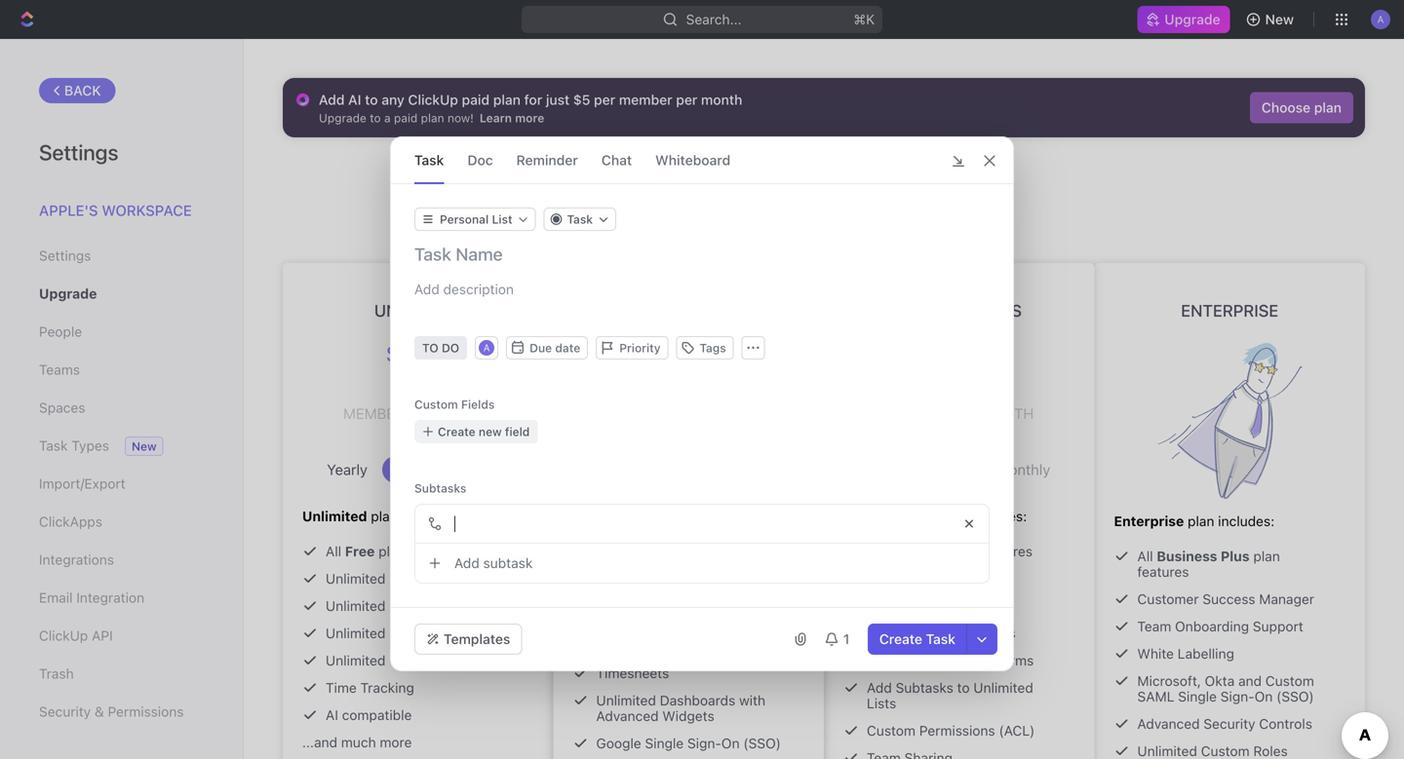 Task type: vqa. For each thing, say whether or not it's contained in the screenshot.
middle "member"
yes



Task type: describe. For each thing, give the bounding box(es) containing it.
clickapps
[[39, 514, 102, 530]]

all unlimited plan features
[[597, 529, 767, 545]]

to do button
[[415, 337, 467, 360]]

to inside add ai to any clickup paid plan for just $5 per member per month learn more
[[365, 92, 378, 108]]

plan up workload
[[685, 529, 711, 545]]

enterprise for enterprise
[[1182, 301, 1279, 320]]

customer success manager
[[1138, 592, 1315, 608]]

compatible
[[342, 708, 412, 724]]

okta
[[1205, 674, 1235, 690]]

Task Name text field
[[415, 243, 994, 266]]

7
[[402, 333, 435, 411]]

tags button
[[677, 337, 734, 360]]

due date
[[530, 341, 581, 355]]

add subtasks to unlimited lists
[[867, 680, 1034, 712]]

doc button
[[468, 138, 493, 183]]

choose
[[1262, 100, 1311, 116]]

with
[[740, 693, 766, 709]]

subtasks inside the add subtasks to unlimited lists
[[896, 680, 954, 697]]

unlimited for unlimited plan includes:
[[302, 509, 367, 525]]

storage
[[389, 571, 439, 587]]

yearly
[[327, 461, 368, 479]]

enterprise for enterprise plan includes:
[[1115, 514, 1185, 530]]

date
[[555, 341, 581, 355]]

new inside settings 'element'
[[132, 440, 157, 454]]

templates button
[[415, 624, 522, 656]]

custom fields
[[415, 398, 495, 412]]

import/export
[[39, 476, 126, 492]]

add subtask link
[[416, 544, 989, 583]]

workload
[[660, 584, 720, 600]]

features for all business plan features
[[981, 544, 1033, 560]]

1 vertical spatial single
[[645, 736, 684, 752]]

conditional logic in forms
[[867, 653, 1034, 669]]

1 vertical spatial on
[[722, 736, 740, 752]]

reminder
[[517, 152, 578, 168]]

onboarding
[[1176, 619, 1250, 635]]

1 horizontal spatial security
[[1204, 717, 1256, 733]]

security & permissions
[[39, 704, 184, 720]]

unlimited for unlimited workload analysis
[[597, 584, 656, 600]]

2 horizontal spatial member
[[885, 405, 946, 422]]

0 vertical spatial upgrade
[[1165, 11, 1221, 27]]

and
[[1239, 674, 1262, 690]]

types
[[71, 438, 109, 454]]

unlimited for unlimited gantt charts
[[326, 653, 386, 669]]

task inside settings 'element'
[[39, 438, 68, 454]]

subtasks inside dialog
[[415, 482, 467, 496]]

custom for custom branded forms
[[867, 626, 916, 642]]

dialog containing task
[[390, 137, 1015, 672]]

(acl)
[[999, 723, 1035, 739]]

api
[[92, 628, 113, 644]]

whiteboard button
[[656, 138, 731, 183]]

custom for custom fields
[[415, 398, 458, 412]]

unlimited for unlimited custom fields
[[326, 626, 386, 642]]

success
[[1203, 592, 1256, 608]]

people link
[[39, 316, 204, 349]]

unlimited spaces
[[326, 599, 436, 615]]

tags button
[[677, 337, 734, 360]]

training
[[911, 599, 961, 615]]

much
[[341, 735, 376, 751]]

plan includes:
[[937, 509, 1027, 525]]

includes: for enterprise plan includes:
[[1219, 514, 1275, 530]]

1 horizontal spatial upgrade
[[684, 165, 764, 189]]

search...
[[686, 11, 742, 27]]

1
[[844, 632, 850, 648]]

everything
[[868, 165, 965, 189]]

settings element
[[0, 39, 244, 760]]

enterprise image
[[1158, 343, 1303, 499]]

subtask
[[483, 556, 533, 572]]

teams
[[39, 362, 80, 378]]

1 horizontal spatial advanced
[[1138, 717, 1201, 733]]

on inside microsoft, okta and custom saml single sign-on (sso)
[[1255, 689, 1273, 705]]

custom branded forms
[[867, 626, 1016, 642]]

people
[[39, 324, 82, 340]]

plan up all business plan features
[[941, 509, 967, 525]]

&
[[95, 704, 104, 720]]

task left doc
[[415, 152, 444, 168]]

team
[[1138, 619, 1172, 635]]

google
[[597, 736, 642, 752]]

a
[[484, 342, 490, 354]]

add for add subtasks to unlimited lists
[[867, 680, 892, 697]]

custom up the "gantt"
[[389, 626, 438, 642]]

priority for priority support
[[867, 571, 912, 587]]

timesheets
[[597, 666, 669, 682]]

to inside dropdown button
[[422, 341, 439, 355]]

all free plan features
[[326, 544, 461, 560]]

(sso) inside microsoft, okta and custom saml single sign-on (sso)
[[1277, 689, 1315, 705]]

create new field button
[[415, 420, 538, 444]]

a button
[[477, 339, 497, 358]]

custom inside microsoft, okta and custom saml single sign-on (sso)
[[1266, 674, 1315, 690]]

0 horizontal spatial plus
[[981, 301, 1022, 320]]

admin training
[[867, 599, 961, 615]]

chat button
[[602, 138, 632, 183]]

task inside dropdown button
[[567, 213, 593, 226]]

plan up unlimited storage
[[379, 544, 405, 560]]

new
[[479, 425, 502, 439]]

task inside button
[[926, 632, 956, 648]]

business inside 'all business plus plan features'
[[1157, 549, 1218, 565]]

time tracking
[[326, 680, 414, 697]]

time
[[326, 680, 357, 697]]

do
[[442, 341, 460, 355]]

white
[[1138, 646, 1175, 662]]

priority button
[[596, 337, 669, 360]]

unlimited for unlimited storage
[[326, 571, 386, 587]]

includes: up all business plan features
[[971, 509, 1027, 525]]

advanced security controls
[[1138, 717, 1313, 733]]

all business plan features
[[867, 544, 1033, 560]]

1 vertical spatial forms
[[995, 653, 1034, 669]]

learn
[[480, 111, 512, 125]]

to inside the add subtasks to unlimited lists
[[958, 680, 970, 697]]

plan inside add ai to any clickup paid plan for just $5 per member per month learn more
[[493, 92, 521, 108]]

0 vertical spatial forms
[[977, 626, 1016, 642]]

email
[[39, 590, 73, 606]]

1 horizontal spatial permissions
[[920, 723, 996, 739]]

1 vertical spatial more
[[380, 735, 412, 751]]

1 vertical spatial fields
[[442, 626, 479, 642]]

in
[[980, 653, 991, 669]]

new inside button
[[1266, 11, 1295, 27]]

...and much more
[[302, 735, 412, 751]]

clickup api
[[39, 628, 113, 644]]

to do
[[422, 341, 460, 355]]

upgrade inside settings 'element'
[[39, 286, 97, 302]]

enterprise plan includes:
[[1115, 514, 1275, 530]]

back link
[[39, 78, 116, 103]]

analysis
[[723, 584, 775, 600]]

white labelling
[[1138, 646, 1235, 662]]

features for all free plan features
[[409, 544, 461, 560]]

$5
[[573, 92, 591, 108]]

create new field
[[438, 425, 530, 439]]

teams link
[[39, 354, 204, 387]]

more inside add ai to any clickup paid plan for just $5 per member per month learn more
[[515, 111, 545, 125]]

month inside add ai to any clickup paid plan for just $5 per member per month learn more
[[701, 92, 743, 108]]



Task type: locate. For each thing, give the bounding box(es) containing it.
1 vertical spatial sign-
[[688, 736, 722, 752]]

security inside settings 'element'
[[39, 704, 91, 720]]

custom down 'admin'
[[867, 626, 916, 642]]

plan
[[493, 92, 521, 108], [1315, 100, 1342, 116], [637, 494, 664, 510], [371, 509, 398, 525], [941, 509, 967, 525], [1188, 514, 1215, 530], [685, 529, 711, 545], [379, 544, 405, 560], [951, 544, 978, 560], [1254, 549, 1281, 565]]

0 vertical spatial spaces
[[39, 400, 85, 416]]

conditional
[[867, 653, 939, 669]]

all for all business plus plan features
[[1138, 549, 1154, 565]]

lists
[[867, 696, 897, 712]]

paid
[[462, 92, 490, 108]]

includes: for unlimited plan includes:
[[401, 509, 458, 525]]

create up conditional
[[880, 632, 923, 648]]

advanced inside unlimited dashboards with advanced widgets
[[597, 709, 659, 725]]

clickup right any
[[408, 92, 458, 108]]

0 vertical spatial enterprise
[[1182, 301, 1279, 320]]

0 horizontal spatial spaces
[[39, 400, 85, 416]]

1 horizontal spatial spaces
[[389, 599, 436, 615]]

1 vertical spatial priority
[[867, 571, 912, 587]]

settings up 'apple's'
[[39, 140, 118, 165]]

1 vertical spatial (sso)
[[744, 736, 781, 752]]

1 horizontal spatial month
[[701, 92, 743, 108]]

priority up 'admin'
[[867, 571, 912, 587]]

0 vertical spatial single
[[1179, 689, 1217, 705]]

1 vertical spatial spaces
[[389, 599, 436, 615]]

single up advanced security controls
[[1179, 689, 1217, 705]]

unlimited gantt charts
[[326, 653, 470, 669]]

⌘k
[[854, 11, 875, 27]]

(sso) up controls at the right bottom
[[1277, 689, 1315, 705]]

choose plan
[[1262, 100, 1342, 116]]

unlimited up free at the bottom left of page
[[302, 509, 367, 525]]

unlimited down 'business plan includes:'
[[616, 529, 681, 545]]

1 vertical spatial create
[[880, 632, 923, 648]]

1 vertical spatial upgrade link
[[39, 278, 204, 311]]

0 horizontal spatial priority
[[620, 341, 661, 355]]

member inside add ai to any clickup paid plan for just $5 per member per month learn more
[[619, 92, 673, 108]]

advanced up google on the bottom left of page
[[597, 709, 659, 725]]

0 vertical spatial sign-
[[1221, 689, 1255, 705]]

0 vertical spatial (sso)
[[1277, 689, 1315, 705]]

unlimited storage
[[326, 571, 439, 587]]

spaces inside settings 'element'
[[39, 400, 85, 416]]

settings link
[[39, 240, 204, 273]]

0 vertical spatial clickup
[[408, 92, 458, 108]]

1 button
[[816, 624, 860, 656]]

create for create task
[[880, 632, 923, 648]]

to left any
[[365, 92, 378, 108]]

features up analysis
[[715, 529, 767, 545]]

custom for custom permissions (acl)
[[867, 723, 916, 739]]

includes:
[[668, 494, 724, 510], [401, 509, 458, 525], [971, 509, 1027, 525], [1219, 514, 1275, 530]]

...and
[[302, 735, 338, 751]]

0 horizontal spatial sign-
[[688, 736, 722, 752]]

due
[[530, 341, 552, 355]]

1 horizontal spatial on
[[1255, 689, 1273, 705]]

priority support
[[867, 571, 967, 587]]

1 horizontal spatial support
[[1253, 619, 1304, 635]]

1 horizontal spatial upgrade link
[[1138, 6, 1231, 33]]

2 horizontal spatial month
[[980, 405, 1034, 422]]

0 horizontal spatial member
[[344, 405, 404, 422]]

sign- down the widgets
[[688, 736, 722, 752]]

all for all unlimited plan features
[[597, 529, 612, 545]]

clickup inside settings 'element'
[[39, 628, 88, 644]]

0 horizontal spatial new
[[132, 440, 157, 454]]

email integration link
[[39, 582, 204, 615]]

upgrade up task name text box
[[684, 165, 764, 189]]

plus inside 'all business plus plan features'
[[1221, 549, 1250, 565]]

new button
[[1239, 4, 1306, 35]]

add ai to any clickup paid plan for just $5 per member per month learn more
[[319, 92, 743, 125]]

support down manager
[[1253, 619, 1304, 635]]

$ 7 member per month
[[344, 333, 493, 422]]

to left unleash
[[768, 165, 787, 189]]

0 vertical spatial add
[[319, 92, 345, 108]]

0 vertical spatial more
[[515, 111, 545, 125]]

unlimited up time tracking
[[326, 653, 386, 669]]

all left free at the bottom left of page
[[326, 544, 342, 560]]

features up storage
[[409, 544, 461, 560]]

0 horizontal spatial ai
[[326, 708, 338, 724]]

0 horizontal spatial clickup
[[39, 628, 88, 644]]

member
[[619, 92, 673, 108], [344, 405, 404, 422], [885, 405, 946, 422]]

create
[[438, 425, 476, 439], [880, 632, 923, 648]]

on down with
[[722, 736, 740, 752]]

apple's
[[39, 202, 98, 219]]

plan up 'all business plus plan features' at the right
[[1188, 514, 1215, 530]]

subtasks down conditional
[[896, 680, 954, 697]]

0 horizontal spatial $
[[386, 340, 397, 368]]

$ left 7
[[386, 340, 397, 368]]

0 horizontal spatial on
[[722, 736, 740, 752]]

plan up all free plan features
[[371, 509, 398, 525]]

admin
[[867, 599, 907, 615]]

2 settings from the top
[[39, 248, 91, 264]]

1 vertical spatial clickup
[[39, 628, 88, 644]]

0 horizontal spatial subtasks
[[415, 482, 467, 496]]

per inside $ 7 member per month
[[408, 405, 435, 422]]

12
[[659, 318, 719, 396]]

forms right in
[[995, 653, 1034, 669]]

custom permissions (acl)
[[867, 723, 1035, 739]]

priority for priority
[[620, 341, 661, 355]]

1 horizontal spatial ai
[[348, 92, 362, 108]]

task
[[415, 152, 444, 168], [567, 213, 593, 226], [39, 438, 68, 454], [926, 632, 956, 648]]

permissions down trash link
[[108, 704, 184, 720]]

import/export link
[[39, 468, 204, 501]]

tracking
[[361, 680, 414, 697]]

1 horizontal spatial new
[[1266, 11, 1295, 27]]

task left types
[[39, 438, 68, 454]]

upgrade up people
[[39, 286, 97, 302]]

add left any
[[319, 92, 345, 108]]

add for add ai to any clickup paid plan for just $5 per member per month learn more
[[319, 92, 345, 108]]

manager
[[1260, 592, 1315, 608]]

single inside microsoft, okta and custom saml single sign-on (sso)
[[1179, 689, 1217, 705]]

1 vertical spatial new
[[132, 440, 157, 454]]

member inside $ 7 member per month
[[344, 405, 404, 422]]

0 horizontal spatial month
[[439, 405, 493, 422]]

task down reminder button
[[567, 213, 593, 226]]

custom up create new field dropdown button on the bottom of the page
[[415, 398, 458, 412]]

unlimited workload analysis
[[597, 584, 775, 600]]

1 vertical spatial subtasks
[[896, 680, 954, 697]]

clickup inside add ai to any clickup paid plan for just $5 per member per month learn more
[[408, 92, 458, 108]]

fields
[[461, 398, 495, 412], [442, 626, 479, 642]]

branded
[[920, 626, 973, 642]]

custom down lists
[[867, 723, 916, 739]]

upgrade to unleash everything
[[684, 165, 965, 189]]

clickup
[[408, 92, 458, 108], [39, 628, 88, 644]]

controls
[[1260, 717, 1313, 733]]

upgrade link inside settings 'element'
[[39, 278, 204, 311]]

task types
[[39, 438, 109, 454]]

0 horizontal spatial advanced
[[597, 709, 659, 725]]

plan down plan includes:
[[951, 544, 978, 560]]

0 vertical spatial plus
[[981, 301, 1022, 320]]

1 horizontal spatial create
[[880, 632, 923, 648]]

labelling
[[1178, 646, 1235, 662]]

1 horizontal spatial plus
[[1221, 549, 1250, 565]]

fields inside dialog
[[461, 398, 495, 412]]

integrations
[[39, 552, 114, 568]]

clickup up trash
[[39, 628, 88, 644]]

google single sign-on (sso)
[[597, 736, 781, 752]]

month
[[701, 92, 743, 108], [439, 405, 493, 422], [980, 405, 1034, 422]]

on up controls at the right bottom
[[1255, 689, 1273, 705]]

security down microsoft, okta and custom saml single sign-on (sso)
[[1204, 717, 1256, 733]]

month inside $ 7 member per month
[[439, 405, 493, 422]]

1 vertical spatial enterprise
[[1115, 514, 1185, 530]]

0 vertical spatial upgrade link
[[1138, 6, 1231, 33]]

advanced down the saml
[[1138, 717, 1201, 733]]

0 horizontal spatial upgrade
[[39, 286, 97, 302]]

add inside add ai to any clickup paid plan for just $5 per member per month learn more
[[319, 92, 345, 108]]

0 horizontal spatial permissions
[[108, 704, 184, 720]]

all up customer
[[1138, 549, 1154, 565]]

fields up create new field dropdown button on the bottom of the page
[[461, 398, 495, 412]]

unlimited down unlimited storage
[[326, 599, 386, 615]]

features down plan includes:
[[981, 544, 1033, 560]]

ai down time
[[326, 708, 338, 724]]

2 horizontal spatial add
[[867, 680, 892, 697]]

upgrade link left the new button
[[1138, 6, 1231, 33]]

priority
[[620, 341, 661, 355], [867, 571, 912, 587]]

task up conditional logic in forms
[[926, 632, 956, 648]]

new up import/export link
[[132, 440, 157, 454]]

priority left tags dropdown button
[[620, 341, 661, 355]]

trash link
[[39, 658, 204, 691]]

1 vertical spatial upgrade
[[684, 165, 764, 189]]

0 vertical spatial settings
[[39, 140, 118, 165]]

permissions down the add subtasks to unlimited lists
[[920, 723, 996, 739]]

0 horizontal spatial single
[[645, 736, 684, 752]]

reminder button
[[517, 138, 578, 183]]

plan up the learn
[[493, 92, 521, 108]]

ai left any
[[348, 92, 362, 108]]

0 vertical spatial ai
[[348, 92, 362, 108]]

features for all unlimited plan features
[[715, 529, 767, 545]]

(sso) down with
[[744, 736, 781, 752]]

custom inside dialog
[[415, 398, 458, 412]]

unlimited for unlimited dashboards with advanced widgets
[[597, 693, 656, 709]]

1 horizontal spatial (sso)
[[1277, 689, 1315, 705]]

0 horizontal spatial upgrade link
[[39, 278, 204, 311]]

1 horizontal spatial priority
[[867, 571, 912, 587]]

0 horizontal spatial (sso)
[[744, 736, 781, 752]]

0 vertical spatial fields
[[461, 398, 495, 412]]

add for add subtask
[[455, 556, 480, 572]]

unlimited left workload
[[597, 584, 656, 600]]

create task
[[880, 632, 956, 648]]

trash
[[39, 666, 74, 682]]

priority button
[[596, 337, 669, 360]]

spaces down teams
[[39, 400, 85, 416]]

$ inside the '$ 12'
[[646, 326, 657, 353]]

2 vertical spatial upgrade
[[39, 286, 97, 302]]

$ for 12
[[646, 326, 657, 353]]

settings down 'apple's'
[[39, 248, 91, 264]]

0 vertical spatial priority
[[620, 341, 661, 355]]

1 vertical spatial ai
[[326, 708, 338, 724]]

subtasks up unlimited plan includes:
[[415, 482, 467, 496]]

1 settings from the top
[[39, 140, 118, 165]]

dialog
[[390, 137, 1015, 672]]

plan up manager
[[1254, 549, 1281, 565]]

unlimited down timesheets
[[597, 693, 656, 709]]

1 horizontal spatial sign-
[[1221, 689, 1255, 705]]

0 horizontal spatial create
[[438, 425, 476, 439]]

spaces down storage
[[389, 599, 436, 615]]

enterprise
[[1182, 301, 1279, 320], [1115, 514, 1185, 530]]

add subtask
[[455, 556, 533, 572]]

field
[[505, 425, 530, 439]]

1 vertical spatial plus
[[1221, 549, 1250, 565]]

add
[[319, 92, 345, 108], [455, 556, 480, 572], [867, 680, 892, 697]]

all for all business plan features
[[867, 544, 883, 560]]

permissions
[[108, 704, 184, 720], [920, 723, 996, 739]]

add down conditional
[[867, 680, 892, 697]]

1 vertical spatial settings
[[39, 248, 91, 264]]

$ inside $ 7 member per month
[[386, 340, 397, 368]]

unlimited for unlimited
[[374, 301, 462, 320]]

1 button
[[816, 624, 860, 656]]

more down 'compatible'
[[380, 735, 412, 751]]

plus
[[981, 301, 1022, 320], [1221, 549, 1250, 565]]

(sso)
[[1277, 689, 1315, 705], [744, 736, 781, 752]]

add inside the add subtasks to unlimited lists
[[867, 680, 892, 697]]

2 vertical spatial add
[[867, 680, 892, 697]]

plan up all unlimited plan features
[[637, 494, 664, 510]]

create for create new field
[[438, 425, 476, 439]]

chat
[[602, 152, 632, 168]]

0 horizontal spatial more
[[380, 735, 412, 751]]

sign- up advanced security controls
[[1221, 689, 1255, 705]]

features inside 'all business plus plan features'
[[1138, 564, 1190, 580]]

plan inside 'all business plus plan features'
[[1254, 549, 1281, 565]]

new up choose
[[1266, 11, 1295, 27]]

priority inside button
[[620, 341, 661, 355]]

0 horizontal spatial security
[[39, 704, 91, 720]]

unlimited inside unlimited dashboards with advanced widgets
[[597, 693, 656, 709]]

includes: for business plan includes:
[[668, 494, 724, 510]]

forms up in
[[977, 626, 1016, 642]]

all business plus plan features
[[1138, 549, 1281, 580]]

$ left 12
[[646, 326, 657, 353]]

upgrade left the new button
[[1165, 11, 1221, 27]]

1 horizontal spatial member
[[619, 92, 673, 108]]

unlimited plan includes:
[[302, 509, 458, 525]]

add left subtask
[[455, 556, 480, 572]]

unlimited inside the add subtasks to unlimited lists
[[974, 680, 1034, 697]]

permissions inside settings 'element'
[[108, 704, 184, 720]]

includes: up 'all business plus plan features' at the right
[[1219, 514, 1275, 530]]

single down the widgets
[[645, 736, 684, 752]]

$ for 7
[[386, 340, 397, 368]]

forms
[[977, 626, 1016, 642], [995, 653, 1034, 669]]

all down 'business plan includes:'
[[597, 529, 612, 545]]

unlimited down unlimited spaces
[[326, 626, 386, 642]]

1 horizontal spatial more
[[515, 111, 545, 125]]

due date button
[[506, 337, 588, 360]]

unlimited for unlimited spaces
[[326, 599, 386, 615]]

unlimited down free at the bottom left of page
[[326, 571, 386, 587]]

upgrade link down the settings link at the top
[[39, 278, 204, 311]]

0 vertical spatial support
[[916, 571, 967, 587]]

plan right choose
[[1315, 100, 1342, 116]]

0 vertical spatial create
[[438, 425, 476, 439]]

logic
[[942, 653, 976, 669]]

tags
[[700, 341, 727, 355]]

to left do at the top left of page
[[422, 341, 439, 355]]

2 horizontal spatial upgrade
[[1165, 11, 1221, 27]]

0 vertical spatial new
[[1266, 11, 1295, 27]]

0 vertical spatial subtasks
[[415, 482, 467, 496]]

to down 'logic'
[[958, 680, 970, 697]]

1 horizontal spatial single
[[1179, 689, 1217, 705]]

email integration
[[39, 590, 144, 606]]

microsoft,
[[1138, 674, 1202, 690]]

clickapps link
[[39, 506, 204, 539]]

spaces link
[[39, 392, 204, 425]]

create down custom fields
[[438, 425, 476, 439]]

1 vertical spatial permissions
[[920, 723, 996, 739]]

more down for
[[515, 111, 545, 125]]

includes: up all unlimited plan features
[[668, 494, 724, 510]]

1 vertical spatial support
[[1253, 619, 1304, 635]]

create inside dropdown button
[[438, 425, 476, 439]]

create new field button
[[415, 420, 538, 444]]

0 horizontal spatial support
[[916, 571, 967, 587]]

0 vertical spatial permissions
[[108, 704, 184, 720]]

0 vertical spatial on
[[1255, 689, 1273, 705]]

support up training
[[916, 571, 967, 587]]

custom right and
[[1266, 674, 1315, 690]]

task button
[[544, 208, 617, 231]]

all up priority support
[[867, 544, 883, 560]]

whiteboard
[[656, 152, 731, 168]]

security & permissions link
[[39, 696, 204, 729]]

1 horizontal spatial $
[[646, 326, 657, 353]]

fields up the charts
[[442, 626, 479, 642]]

sign- inside microsoft, okta and custom saml single sign-on (sso)
[[1221, 689, 1255, 705]]

features up customer
[[1138, 564, 1190, 580]]

just
[[546, 92, 570, 108]]

security left '&'
[[39, 704, 91, 720]]

1 horizontal spatial subtasks
[[896, 680, 954, 697]]

spaces
[[39, 400, 85, 416], [389, 599, 436, 615]]

business plan includes:
[[573, 494, 724, 510]]

unlimited down in
[[974, 680, 1034, 697]]

None text field
[[416, 505, 958, 543]]

0 horizontal spatial add
[[319, 92, 345, 108]]

team onboarding support
[[1138, 619, 1304, 635]]

includes: up all free plan features
[[401, 509, 458, 525]]

customer
[[1138, 592, 1199, 608]]

ai inside add ai to any clickup paid plan for just $5 per member per month learn more
[[348, 92, 362, 108]]

1 vertical spatial add
[[455, 556, 480, 572]]

1 horizontal spatial clickup
[[408, 92, 458, 108]]

unleash
[[791, 165, 863, 189]]

all inside 'all business plus plan features'
[[1138, 549, 1154, 565]]

unlimited up to do dropdown button in the top of the page
[[374, 301, 462, 320]]

add inside dialog
[[455, 556, 480, 572]]

1 horizontal spatial add
[[455, 556, 480, 572]]

all for all free plan features
[[326, 544, 342, 560]]



